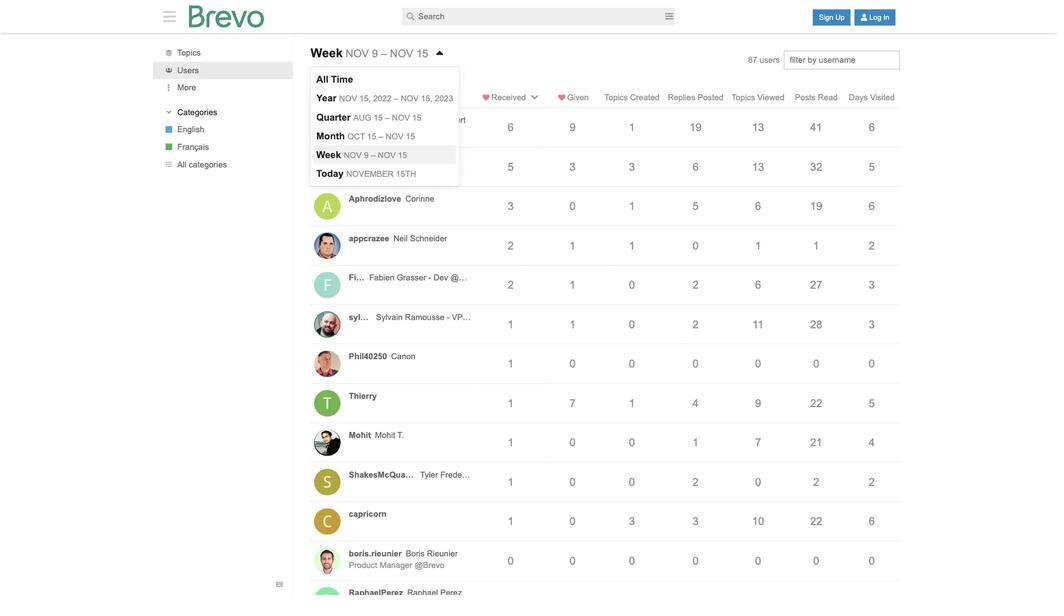 Task type: locate. For each thing, give the bounding box(es) containing it.
keyboard shortcuts image
[[276, 581, 283, 588]]

appcrazee
[[349, 234, 390, 243]]

0 vertical spatial -
[[429, 273, 432, 282]]

0 vertical spatial 19
[[690, 121, 702, 133]]

appcrazee image
[[314, 233, 341, 259]]

0 vertical spatial 13
[[753, 121, 765, 133]]

product down boris.rieunier in the bottom left of the page
[[349, 561, 378, 570]]

fibo fabien grasser - dev @brevo
[[349, 273, 481, 282]]

topics for topics created
[[605, 93, 628, 102]]

users image
[[166, 67, 172, 74]]

6
[[508, 121, 514, 133], [870, 121, 876, 133], [693, 161, 699, 173], [756, 200, 762, 212], [870, 200, 876, 212], [756, 279, 762, 291], [870, 516, 876, 528]]

manager down boris
[[380, 561, 413, 570]]

categories button
[[163, 107, 283, 118]]

brexor
[[349, 155, 376, 164]]

13
[[753, 121, 765, 133], [753, 161, 765, 173]]

posts read
[[796, 93, 838, 102]]

radio item down "ahudavert" at left
[[314, 127, 456, 145]]

capricorn
[[349, 510, 387, 519]]

radio item up "ahudavert" at left
[[314, 89, 456, 108]]

@brevo inside boris.rieunier boris rieunier product manager @brevo
[[415, 561, 445, 570]]

table inside week "main content"
[[310, 88, 900, 596]]

product down "ahudavert" at left
[[349, 127, 378, 136]]

topics up the "users"
[[177, 48, 201, 57]]

product inside boris.rieunier boris rieunier product manager @brevo
[[349, 561, 378, 570]]

1
[[630, 121, 636, 133], [630, 200, 636, 212], [570, 239, 576, 252], [630, 239, 636, 252], [756, 239, 762, 252], [814, 239, 820, 252], [570, 279, 576, 291], [508, 318, 514, 330], [570, 318, 576, 330], [508, 358, 514, 370], [508, 397, 514, 409], [630, 397, 636, 409], [508, 437, 514, 449], [693, 437, 699, 449], [508, 476, 514, 488], [508, 516, 514, 528]]

topics for topics viewed
[[732, 93, 756, 102]]

brexor image
[[314, 154, 341, 180]]

-
[[429, 273, 432, 282], [447, 312, 450, 322]]

6:09
[[402, 66, 416, 74]]

menu inside week "main content"
[[311, 67, 459, 186]]

0 vertical spatial manager
[[380, 127, 413, 136]]

2 13 from the top
[[753, 161, 765, 173]]

fabien
[[369, 273, 395, 282]]

thierry image
[[314, 390, 341, 417]]

manager down alexandre
[[380, 127, 413, 136]]

topics viewed button
[[732, 92, 785, 103]]

menu
[[311, 67, 459, 186]]

topics
[[177, 48, 201, 57], [605, 93, 628, 102], [732, 93, 756, 102]]

more
[[177, 83, 196, 92]]

0 vertical spatial @brevo
[[415, 127, 445, 136]]

radio item
[[314, 70, 456, 89], [314, 89, 456, 108], [314, 108, 456, 127], [314, 127, 456, 145], [314, 145, 456, 164], [314, 164, 456, 183]]

2 horizontal spatial topics
[[732, 93, 756, 102]]

1 manager from the top
[[380, 127, 413, 136]]

2 manager from the top
[[380, 561, 413, 570]]

t.
[[398, 431, 404, 440]]

table
[[310, 88, 900, 596]]

nov up last updated: nov 15, 2023 6:09 am at the top of page
[[346, 48, 369, 60]]

français
[[177, 142, 209, 152]]

0 horizontal spatial 9
[[372, 48, 378, 60]]

1 horizontal spatial -
[[447, 312, 450, 322]]

9
[[372, 48, 378, 60], [570, 121, 576, 133], [756, 397, 762, 409]]

sylvain sylvain ramousse - vp product
[[349, 312, 494, 322]]

1 vertical spatial 13
[[753, 161, 765, 173]]

boris.rieunier
[[349, 549, 402, 558]]

product for boris.rieunier boris rieunier product manager @brevo
[[349, 561, 378, 570]]

shakesmcquakes image
[[314, 469, 341, 496]]

1 vertical spatial -
[[447, 312, 450, 322]]

1 vertical spatial @brevo
[[451, 273, 481, 282]]

categories
[[189, 160, 227, 169]]

week nov 9 – nov 15
[[311, 46, 429, 60]]

log in button
[[855, 9, 896, 26]]

2 vertical spatial @brevo
[[415, 561, 445, 570]]

19 down replies posted button
[[690, 121, 702, 133]]

posts read button
[[793, 92, 841, 103]]

1 horizontal spatial topics
[[605, 93, 628, 102]]

@brevo down alexandre
[[415, 127, 445, 136]]

ramousse
[[405, 312, 445, 322]]

@brevo
[[415, 127, 445, 136], [451, 273, 481, 282], [415, 561, 445, 570]]

1 22 from the top
[[811, 397, 823, 409]]

9 inside week nov 9 – nov 15
[[372, 48, 378, 60]]

2 vertical spatial product
[[349, 561, 378, 570]]

product inside ahudavert alexandre hudavert product manager @brevo
[[349, 127, 378, 136]]

1 radio item from the top
[[314, 70, 456, 89]]

given button
[[549, 92, 597, 103]]

users
[[760, 55, 780, 64]]

2 mohit from the left
[[375, 431, 396, 440]]

visited
[[871, 93, 896, 102]]

replies posted
[[668, 93, 724, 102]]

@brevo right dev on the left of the page
[[451, 273, 481, 282]]

boris
[[406, 549, 425, 558]]

1 vertical spatial manager
[[380, 561, 413, 570]]

manager for boris.rieunier
[[380, 561, 413, 570]]

open advanced search image
[[666, 12, 674, 20]]

0 horizontal spatial -
[[429, 273, 432, 282]]

radio item down username "button"
[[314, 108, 456, 127]]

users link
[[153, 62, 293, 79]]

manager
[[380, 127, 413, 136], [380, 561, 413, 570]]

- for ramousse
[[447, 312, 450, 322]]

mohit right mohit image
[[349, 431, 371, 440]]

list image
[[166, 161, 172, 168]]

canon
[[391, 352, 416, 361]]

replies posted button
[[668, 92, 724, 103]]

ahudavert alexandre hudavert product manager @brevo
[[349, 115, 466, 136]]

mohit image
[[314, 430, 341, 456]]

1 vertical spatial 9
[[570, 121, 576, 133]]

all
[[177, 160, 187, 169]]

posts
[[796, 93, 816, 102]]

2 horizontal spatial 9
[[756, 397, 762, 409]]

0 horizontal spatial 7
[[570, 397, 576, 409]]

0 vertical spatial product
[[349, 127, 378, 136]]

0 horizontal spatial mohit
[[349, 431, 371, 440]]

fibo image
[[314, 272, 341, 298]]

product
[[349, 127, 378, 136], [465, 312, 494, 322], [349, 561, 378, 570]]

topics left created
[[605, 93, 628, 102]]

3
[[570, 161, 576, 173], [630, 161, 636, 173], [508, 200, 514, 212], [870, 279, 876, 291], [870, 318, 876, 330], [630, 516, 636, 528], [693, 516, 699, 528]]

phil40250 image
[[314, 351, 341, 377]]

mohit
[[349, 431, 371, 440], [375, 431, 396, 440]]

angle down image
[[165, 109, 173, 116]]

radio item down ahudavert alexandre hudavert product manager @brevo
[[314, 145, 456, 164]]

27
[[811, 279, 823, 291]]

2
[[508, 239, 514, 252], [870, 239, 876, 252], [508, 279, 514, 291], [693, 279, 699, 291], [693, 318, 699, 330], [693, 476, 699, 488], [814, 476, 820, 488], [870, 476, 876, 488]]

1 mohit from the left
[[349, 431, 371, 440]]

product right vp
[[465, 312, 494, 322]]

read
[[819, 93, 838, 102]]

phil40250
[[349, 352, 387, 361]]

22
[[811, 397, 823, 409], [811, 516, 823, 528]]

0 vertical spatial 4
[[693, 397, 699, 409]]

updated:
[[326, 66, 355, 74]]

topics created button
[[605, 92, 660, 103]]

given
[[568, 93, 589, 102]]

posted
[[698, 93, 724, 102]]

filter by username text field
[[785, 51, 900, 69]]

- left dev on the left of the page
[[429, 273, 432, 282]]

manager inside boris.rieunier boris rieunier product manager @brevo
[[380, 561, 413, 570]]

table containing 6
[[310, 88, 900, 596]]

rieunier
[[427, 549, 458, 558]]

15,
[[372, 66, 382, 74]]

28
[[811, 318, 823, 330]]

log
[[870, 13, 882, 21]]

radio item up username "button"
[[314, 70, 456, 89]]

0 vertical spatial 9
[[372, 48, 378, 60]]

- for grasser
[[429, 273, 432, 282]]

0 vertical spatial 22
[[811, 397, 823, 409]]

topics left viewed
[[732, 93, 756, 102]]

thierry
[[349, 391, 377, 400]]

4
[[693, 397, 699, 409], [870, 437, 876, 449]]

1 vertical spatial 19
[[811, 200, 823, 212]]

0 horizontal spatial 19
[[690, 121, 702, 133]]

neil
[[394, 234, 408, 243]]

topics inside topics created button
[[605, 93, 628, 102]]

manager inside ahudavert alexandre hudavert product manager @brevo
[[380, 127, 413, 136]]

topics inside topics viewed button
[[732, 93, 756, 102]]

- left vp
[[447, 312, 450, 322]]

19 down '32'
[[811, 200, 823, 212]]

1 horizontal spatial mohit
[[375, 431, 396, 440]]

in
[[884, 13, 890, 21]]

19
[[690, 121, 702, 133], [811, 200, 823, 212]]

sylvain
[[376, 312, 403, 322]]

11
[[753, 318, 764, 330]]

1 vertical spatial 4
[[870, 437, 876, 449]]

@brevo down rieunier
[[415, 561, 445, 570]]

1 vertical spatial 22
[[811, 516, 823, 528]]

radio item up aphrodizlove corinne
[[314, 164, 456, 183]]

mohit left t.
[[375, 431, 396, 440]]

français link
[[153, 138, 293, 156]]

nov
[[346, 48, 369, 60], [390, 48, 414, 60], [357, 66, 370, 74]]

hide sidebar image
[[160, 9, 179, 24]]

nov left 15,
[[357, 66, 370, 74]]

ellipsis v image
[[163, 84, 175, 91]]

topics for topics
[[177, 48, 201, 57]]

@brevo inside ahudavert alexandre hudavert product manager @brevo
[[415, 127, 445, 136]]

1 horizontal spatial 7
[[756, 437, 762, 449]]

english
[[177, 125, 205, 134]]

alexandre
[[393, 115, 430, 124]]

2 vertical spatial 9
[[756, 397, 762, 409]]

5
[[508, 161, 514, 173], [870, 161, 876, 173], [693, 200, 699, 212], [870, 397, 876, 409]]

0 horizontal spatial topics
[[177, 48, 201, 57]]

vp
[[452, 312, 463, 322]]

schneider
[[410, 234, 448, 243]]



Task type: describe. For each thing, give the bounding box(es) containing it.
capricorn link
[[349, 509, 473, 520]]

1 horizontal spatial 19
[[811, 200, 823, 212]]

shakesmcquakes tyler frederick
[[349, 470, 475, 479]]

all categories link
[[153, 156, 293, 173]]

3 radio item from the top
[[314, 108, 456, 127]]

days visited
[[850, 93, 896, 102]]

ahudavert
[[349, 115, 389, 124]]

@brevo for rieunier
[[415, 561, 445, 570]]

topics created
[[605, 93, 660, 102]]

topics viewed
[[732, 93, 785, 102]]

5 radio item from the top
[[314, 145, 456, 164]]

am
[[418, 66, 428, 74]]

sylvain image
[[314, 311, 341, 338]]

1 vertical spatial product
[[465, 312, 494, 322]]

days visited button
[[849, 92, 896, 103]]

heart image
[[483, 94, 490, 101]]

created
[[631, 93, 660, 102]]

heart image
[[559, 94, 566, 101]]

mohit mohit t.
[[349, 431, 404, 440]]

@brevo for grasser
[[451, 273, 481, 282]]

tyler
[[421, 470, 438, 479]]

15
[[417, 48, 429, 60]]

username button
[[314, 92, 473, 103]]

replies
[[668, 93, 696, 102]]

corinne
[[406, 194, 435, 203]]

chevron down image
[[531, 93, 539, 101]]

received
[[492, 93, 526, 102]]

english link
[[153, 121, 293, 138]]

@brevo for hudavert
[[415, 127, 445, 136]]

fibo
[[349, 273, 367, 282]]

dev
[[434, 273, 449, 282]]

2 radio item from the top
[[314, 89, 456, 108]]

1 vertical spatial 7
[[756, 437, 762, 449]]

last
[[310, 66, 324, 74]]

manager for ahudavert
[[380, 127, 413, 136]]

brexor link
[[349, 154, 473, 165]]

received button
[[481, 92, 541, 103]]

1 13 from the top
[[753, 121, 765, 133]]

topics link
[[153, 44, 293, 62]]

87 users
[[749, 55, 780, 64]]

product manager @brevo image
[[314, 548, 341, 574]]

nov right –
[[390, 48, 414, 60]]

aphrodizlove
[[349, 194, 402, 203]]

week main content
[[153, 33, 906, 596]]

users
[[177, 66, 199, 75]]

capricorn image
[[314, 509, 341, 535]]

2023
[[384, 66, 400, 74]]

log in
[[870, 13, 890, 21]]

username
[[314, 93, 353, 102]]

shakesmcquakes
[[349, 470, 420, 479]]

sign up
[[820, 13, 845, 21]]

days
[[850, 93, 869, 102]]

10
[[753, 516, 765, 528]]

Search text field
[[402, 8, 664, 25]]

viewed
[[758, 93, 785, 102]]

brevo community image
[[189, 6, 264, 28]]

21
[[811, 437, 823, 449]]

last updated: nov 15, 2023 6:09 am
[[310, 66, 428, 74]]

87
[[749, 55, 758, 64]]

aphrodizlove corinne
[[349, 194, 435, 203]]

categories
[[177, 108, 217, 117]]

more button
[[153, 79, 293, 96]]

layer group image
[[166, 50, 172, 56]]

user image
[[861, 14, 868, 21]]

–
[[381, 48, 387, 60]]

4 radio item from the top
[[314, 127, 456, 145]]

1 horizontal spatial 9
[[570, 121, 576, 133]]

search image
[[407, 12, 415, 21]]

all categories
[[177, 160, 227, 169]]

up
[[836, 13, 845, 21]]

grasser
[[397, 273, 427, 282]]

sylvain
[[349, 312, 377, 322]]

thierry link
[[349, 390, 473, 402]]

0 horizontal spatial 4
[[693, 397, 699, 409]]

frederick
[[441, 470, 475, 479]]

32
[[811, 161, 823, 173]]

1 horizontal spatial 4
[[870, 437, 876, 449]]

sign up button
[[814, 9, 851, 26]]

6 radio item from the top
[[314, 164, 456, 183]]

aphrodizlove image
[[314, 193, 341, 220]]

41
[[811, 121, 823, 133]]

2 22 from the top
[[811, 516, 823, 528]]

boris.rieunier boris rieunier product manager @brevo
[[349, 549, 458, 570]]

phil40250 canon
[[349, 352, 416, 361]]

product for ahudavert alexandre hudavert product manager @brevo
[[349, 127, 378, 136]]

appcrazee neil schneider
[[349, 234, 448, 243]]

hudavert
[[432, 115, 466, 124]]

0 vertical spatial 7
[[570, 397, 576, 409]]

product manager @brevo image
[[314, 114, 341, 141]]



Task type: vqa. For each thing, say whether or not it's contained in the screenshot.


